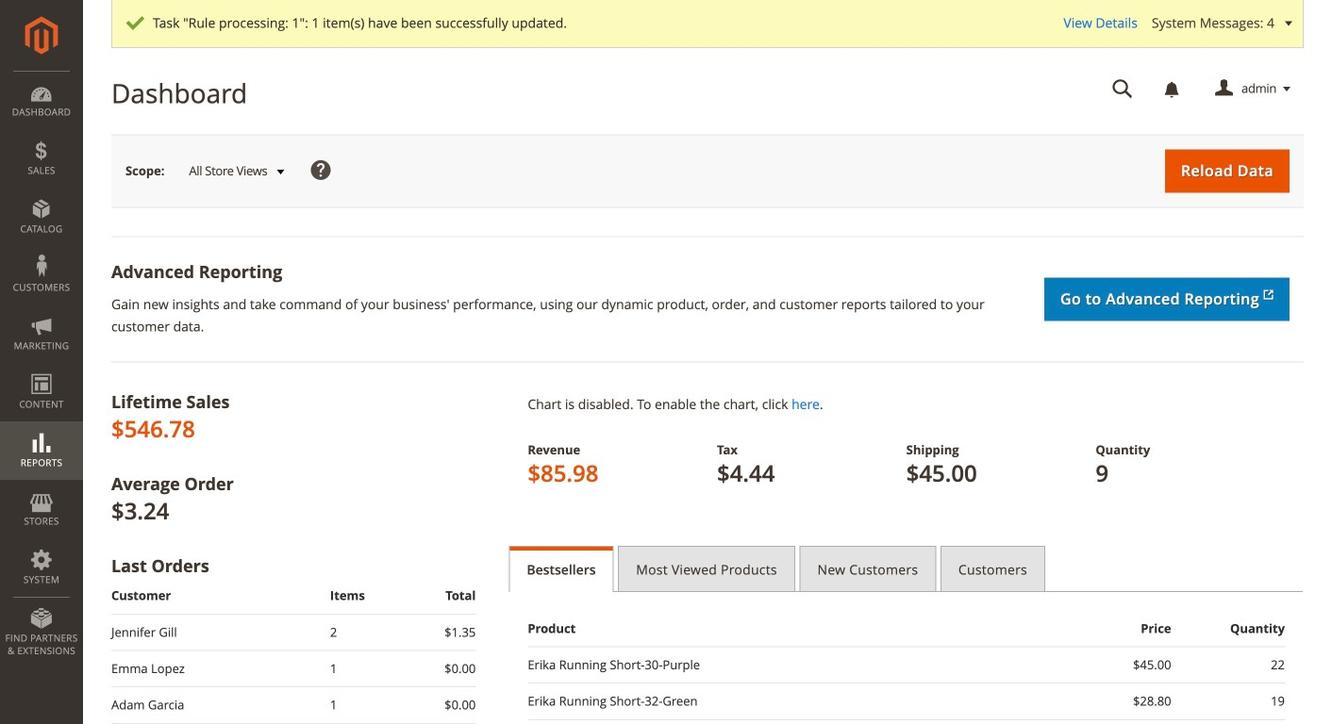 Task type: locate. For each thing, give the bounding box(es) containing it.
None text field
[[1099, 73, 1147, 106]]

menu bar
[[0, 71, 83, 667]]

tab list
[[509, 546, 1304, 592]]

magento admin panel image
[[25, 16, 58, 55]]



